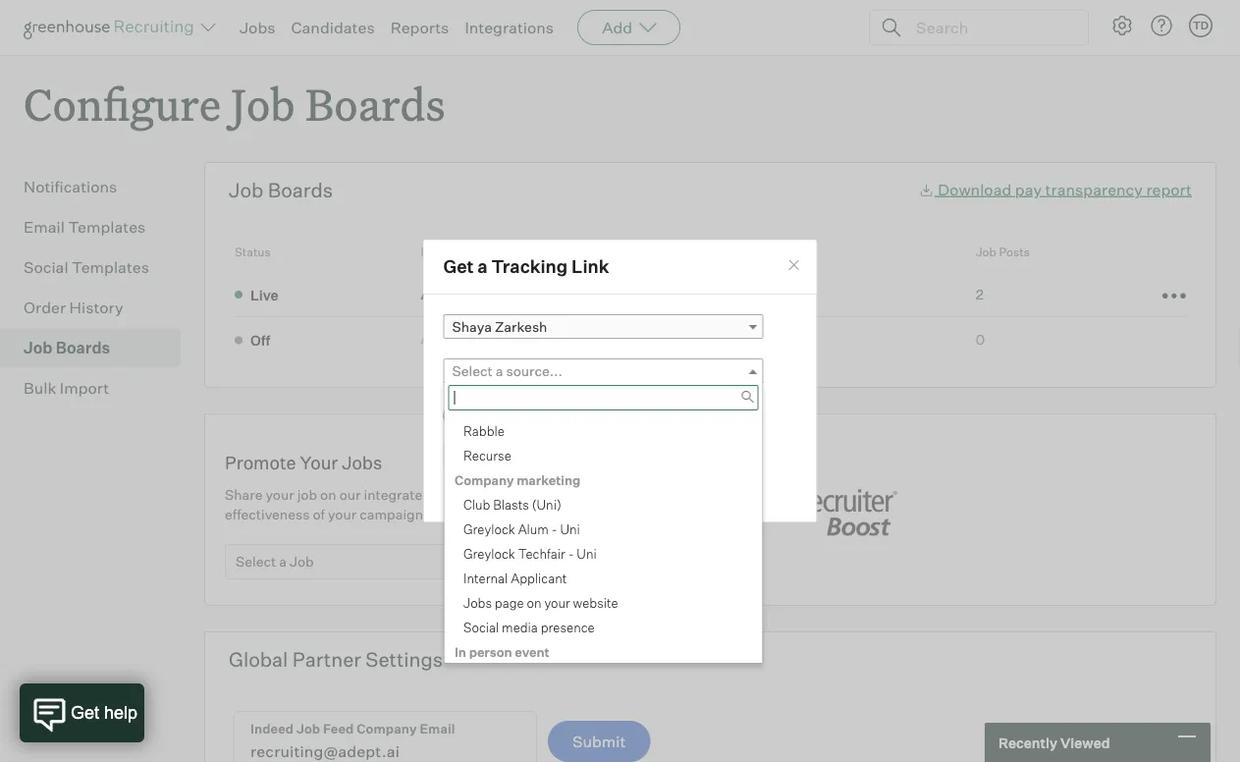 Task type: describe. For each thing, give the bounding box(es) containing it.
person
[[469, 644, 512, 659]]

configure job boards
[[24, 75, 446, 133]]

in
[[454, 644, 466, 659]]

download pay transparency report
[[938, 179, 1192, 199]]

candidates
[[291, 18, 375, 37]]

adept link
[[421, 284, 468, 304]]

job up status
[[229, 178, 264, 203]]

0 vertical spatial uni
[[560, 521, 580, 537]]

greenhouse recruiting image
[[24, 16, 200, 39]]

social templates link
[[24, 256, 173, 279]]

global
[[229, 647, 288, 672]]

zip recruiter image
[[711, 472, 907, 548]]

td button
[[1186, 10, 1217, 41]]

1 horizontal spatial job boards
[[229, 178, 333, 203]]

media
[[502, 619, 538, 635]]

1 horizontal spatial -
[[568, 546, 574, 561]]

1 vertical spatial your
[[328, 506, 357, 523]]

internal inside 'rabble recurse company marketing club blasts (uni) greylock alum - uni greylock techfair - uni internal applicant jobs page on your website social media presence in person event'
[[463, 570, 508, 586]]

alum
[[518, 521, 548, 537]]

transparency
[[1046, 179, 1143, 199]]

share
[[225, 486, 263, 504]]

submit button
[[548, 721, 651, 762]]

td button
[[1189, 14, 1213, 37]]

candidates link
[[291, 18, 375, 37]]

global partner settings
[[229, 647, 443, 672]]

job down jobs 'link'
[[231, 75, 295, 133]]

select for select a source...
[[452, 362, 493, 380]]

download pay transparency report link
[[919, 179, 1192, 199]]

td
[[1193, 19, 1209, 32]]

0 vertical spatial social
[[24, 258, 68, 277]]

select a source...
[[452, 362, 563, 380]]

order
[[24, 298, 66, 317]]

promote your jobs
[[225, 451, 382, 474]]

notifications
[[24, 177, 117, 197]]

shaya
[[452, 318, 492, 335]]

reports link
[[391, 18, 449, 37]]

0 horizontal spatial -
[[551, 521, 557, 537]]

recently viewed
[[999, 734, 1110, 751]]

a for source...
[[496, 362, 503, 380]]

adept internal link
[[421, 329, 519, 348]]

your
[[300, 451, 338, 474]]

effectiveness
[[225, 506, 310, 523]]

integrated
[[364, 486, 431, 504]]

adept internal
[[421, 330, 513, 347]]

and
[[505, 486, 529, 504]]

2 link
[[976, 285, 984, 303]]

order history link
[[24, 296, 173, 319]]

get a tracking link
[[443, 255, 609, 278]]

add
[[602, 18, 633, 37]]

techfair
[[518, 546, 565, 561]]

1 horizontal spatial jobs
[[342, 451, 382, 474]]

company
[[454, 472, 514, 488]]

adept for adept internal
[[421, 330, 460, 347]]

get
[[443, 255, 474, 278]]

configure image
[[1111, 14, 1134, 37]]

report
[[1147, 179, 1192, 199]]

marketing
[[516, 472, 580, 488]]

the
[[568, 486, 589, 504]]

rabble recurse company marketing club blasts (uni) greylock alum - uni greylock techfair - uni internal applicant jobs page on your website social media presence in person event
[[454, 423, 618, 659]]

source...
[[506, 362, 563, 380]]

1 vertical spatial boards
[[268, 178, 333, 203]]

integrations
[[465, 18, 554, 37]]

get a tracking link dialog
[[423, 239, 818, 664]]

download
[[938, 179, 1012, 199]]

recurse
[[463, 447, 511, 463]]

rabble
[[463, 423, 504, 438]]

none text field inside get a tracking link dialog
[[448, 385, 759, 410]]

presence
[[540, 619, 594, 635]]

bulk import
[[24, 378, 109, 398]]

bulk import link
[[24, 376, 173, 400]]

submit
[[573, 732, 626, 752]]

jobs inside 'rabble recurse company marketing club blasts (uni) greylock alum - uni greylock techfair - uni internal applicant jobs page on your website social media presence in person event'
[[463, 595, 492, 610]]

history
[[69, 298, 124, 317]]

on inside share your job on our integrated job boards and track the effectiveness of your campaigns.
[[320, 486, 337, 504]]

integrations link
[[465, 18, 554, 37]]

add button
[[578, 10, 681, 45]]

boards inside "link"
[[56, 338, 110, 358]]

notifications link
[[24, 175, 173, 199]]

campaigns.
[[360, 506, 435, 523]]

1 vertical spatial uni
[[576, 546, 596, 561]]

share your job on our integrated job boards and track the effectiveness of your campaigns.
[[225, 486, 589, 523]]

tracking
[[492, 255, 568, 278]]



Task type: locate. For each thing, give the bounding box(es) containing it.
your down our
[[328, 506, 357, 523]]

your inside 'rabble recurse company marketing club blasts (uni) greylock alum - uni greylock techfair - uni internal applicant jobs page on your website social media presence in person event'
[[544, 595, 570, 610]]

1 greylock from the top
[[463, 521, 515, 537]]

on inside 'rabble recurse company marketing club blasts (uni) greylock alum - uni greylock techfair - uni internal applicant jobs page on your website social media presence in person event'
[[527, 595, 541, 610]]

on left our
[[320, 486, 337, 504]]

1 horizontal spatial on
[[527, 595, 541, 610]]

0 vertical spatial job boards
[[229, 178, 333, 203]]

0 vertical spatial greylock
[[463, 521, 515, 537]]

job up bulk
[[24, 338, 52, 358]]

shaya zarkesh link
[[443, 314, 764, 339]]

social up person
[[463, 619, 499, 635]]

None text field
[[448, 385, 759, 410]]

boards up "import"
[[56, 338, 110, 358]]

uni down the (uni)
[[560, 521, 580, 537]]

None text field
[[443, 444, 703, 469]]

templates up the social templates link
[[68, 217, 146, 237]]

website
[[573, 595, 618, 610]]

recently
[[999, 734, 1058, 751]]

email templates link
[[24, 215, 173, 239]]

job boards link
[[24, 336, 173, 360]]

- right techfair
[[568, 546, 574, 561]]

club
[[463, 496, 490, 512]]

0 vertical spatial boards
[[305, 75, 446, 133]]

a for job
[[279, 553, 287, 570]]

job posts
[[976, 245, 1030, 260]]

order history
[[24, 298, 124, 317]]

status
[[235, 245, 271, 260]]

0 horizontal spatial job
[[297, 486, 317, 504]]

social templates
[[24, 258, 149, 277]]

0 vertical spatial a
[[478, 255, 488, 278]]

on right 'page'
[[527, 595, 541, 610]]

boards
[[457, 486, 502, 504]]

import
[[60, 378, 109, 398]]

jobs up our
[[342, 451, 382, 474]]

job boards up status
[[229, 178, 333, 203]]

-
[[551, 521, 557, 537], [568, 546, 574, 561]]

track
[[532, 486, 565, 504]]

social up the order
[[24, 258, 68, 277]]

select down the adept internal link
[[452, 362, 493, 380]]

0 horizontal spatial a
[[279, 553, 287, 570]]

1 horizontal spatial job
[[434, 486, 454, 504]]

templates up order history link
[[72, 258, 149, 277]]

greylock
[[463, 521, 515, 537], [463, 546, 515, 561]]

0 horizontal spatial select
[[236, 553, 276, 570]]

1 vertical spatial -
[[568, 546, 574, 561]]

board name
[[421, 245, 489, 260]]

none submit inside get a tracking link dialog
[[443, 403, 537, 429]]

1 horizontal spatial your
[[328, 506, 357, 523]]

1 adept from the top
[[421, 285, 462, 303]]

0 vertical spatial jobs
[[240, 18, 276, 37]]

0
[[976, 331, 985, 348]]

job left 'club'
[[434, 486, 454, 504]]

select down effectiveness
[[236, 553, 276, 570]]

2 vertical spatial a
[[279, 553, 287, 570]]

None submit
[[443, 403, 537, 429]]

(uni)
[[532, 496, 561, 512]]

2 horizontal spatial your
[[544, 595, 570, 610]]

2 vertical spatial boards
[[56, 338, 110, 358]]

job boards up bulk import
[[24, 338, 110, 358]]

our
[[340, 486, 361, 504]]

a down effectiveness
[[279, 553, 287, 570]]

jobs left candidates
[[240, 18, 276, 37]]

event
[[515, 644, 549, 659]]

1 vertical spatial select
[[236, 553, 276, 570]]

uni
[[560, 521, 580, 537], [576, 546, 596, 561]]

templates for social templates
[[72, 258, 149, 277]]

job inside "link"
[[24, 338, 52, 358]]

0 horizontal spatial job boards
[[24, 338, 110, 358]]

jobs left 'page'
[[463, 595, 492, 610]]

none text field inside get a tracking link dialog
[[443, 444, 703, 469]]

email templates
[[24, 217, 146, 237]]

0 vertical spatial on
[[320, 486, 337, 504]]

bulk
[[24, 378, 56, 398]]

job down of
[[290, 553, 314, 570]]

posts
[[999, 245, 1030, 260]]

1 vertical spatial greylock
[[463, 546, 515, 561]]

0 vertical spatial select
[[452, 362, 493, 380]]

2
[[976, 285, 984, 303]]

0 link
[[976, 331, 985, 348]]

live
[[250, 286, 279, 303]]

select a job
[[236, 553, 314, 570]]

job left posts
[[976, 245, 997, 260]]

job boards inside "link"
[[24, 338, 110, 358]]

2 adept from the top
[[421, 330, 460, 347]]

adept down adept link
[[421, 330, 460, 347]]

- right alum
[[551, 521, 557, 537]]

email
[[24, 217, 65, 237]]

0 vertical spatial -
[[551, 521, 557, 537]]

0 horizontal spatial jobs
[[240, 18, 276, 37]]

a left source...
[[496, 362, 503, 380]]

2 job from the left
[[434, 486, 454, 504]]

1 vertical spatial jobs
[[342, 451, 382, 474]]

templates
[[68, 217, 146, 237], [72, 258, 149, 277]]

0 vertical spatial templates
[[68, 217, 146, 237]]

templates for email templates
[[68, 217, 146, 237]]

pay
[[1015, 179, 1042, 199]]

link
[[572, 255, 609, 278]]

zarkesh
[[495, 318, 548, 335]]

your up effectiveness
[[266, 486, 294, 504]]

1 vertical spatial templates
[[72, 258, 149, 277]]

close image
[[786, 257, 802, 273]]

0 horizontal spatial social
[[24, 258, 68, 277]]

reports
[[391, 18, 449, 37]]

select inside select a source... link
[[452, 362, 493, 380]]

blasts
[[493, 496, 529, 512]]

0 vertical spatial your
[[266, 486, 294, 504]]

off
[[250, 332, 270, 349]]

select a source... link
[[443, 358, 764, 383]]

configure
[[24, 75, 221, 133]]

job
[[231, 75, 295, 133], [229, 178, 264, 203], [976, 245, 997, 260], [24, 338, 52, 358], [290, 553, 314, 570]]

Indeed Job Feed Company Email text field
[[235, 712, 536, 762]]

your up presence
[[544, 595, 570, 610]]

2 vertical spatial jobs
[[463, 595, 492, 610]]

0 horizontal spatial your
[[266, 486, 294, 504]]

name
[[456, 245, 489, 260]]

promote
[[225, 451, 296, 474]]

boards up status
[[268, 178, 333, 203]]

2 horizontal spatial jobs
[[463, 595, 492, 610]]

a for tracking
[[478, 255, 488, 278]]

adept for adept
[[421, 285, 462, 303]]

2 greylock from the top
[[463, 546, 515, 561]]

1 horizontal spatial social
[[463, 619, 499, 635]]

partner
[[292, 647, 361, 672]]

0 vertical spatial adept
[[421, 285, 462, 303]]

Search text field
[[912, 13, 1071, 42]]

applicant
[[510, 570, 567, 586]]

1 job from the left
[[297, 486, 317, 504]]

boards down candidates
[[305, 75, 446, 133]]

2 horizontal spatial a
[[496, 362, 503, 380]]

shaya zarkesh
[[452, 318, 548, 335]]

a right get
[[478, 255, 488, 278]]

your
[[266, 486, 294, 504], [328, 506, 357, 523], [544, 595, 570, 610]]

1 vertical spatial adept
[[421, 330, 460, 347]]

adept down get
[[421, 285, 462, 303]]

select
[[452, 362, 493, 380], [236, 553, 276, 570]]

viewed
[[1061, 734, 1110, 751]]

social
[[24, 258, 68, 277], [463, 619, 499, 635]]

1 vertical spatial a
[[496, 362, 503, 380]]

a
[[478, 255, 488, 278], [496, 362, 503, 380], [279, 553, 287, 570]]

select for select a job
[[236, 553, 276, 570]]

1 vertical spatial social
[[463, 619, 499, 635]]

jobs
[[240, 18, 276, 37], [342, 451, 382, 474], [463, 595, 492, 610]]

2 vertical spatial your
[[544, 595, 570, 610]]

uni right techfair
[[576, 546, 596, 561]]

internal
[[463, 330, 513, 347], [528, 333, 586, 347], [463, 570, 508, 586]]

boards
[[305, 75, 446, 133], [268, 178, 333, 203], [56, 338, 110, 358]]

1 horizontal spatial a
[[478, 255, 488, 278]]

of
[[313, 506, 325, 523]]

social inside 'rabble recurse company marketing club blasts (uni) greylock alum - uni greylock techfair - uni internal applicant jobs page on your website social media presence in person event'
[[463, 619, 499, 635]]

1 horizontal spatial select
[[452, 362, 493, 380]]

1 vertical spatial on
[[527, 595, 541, 610]]

1 vertical spatial job boards
[[24, 338, 110, 358]]

jobs link
[[240, 18, 276, 37]]

page
[[494, 595, 524, 610]]

job boards
[[229, 178, 333, 203], [24, 338, 110, 358]]

job up of
[[297, 486, 317, 504]]

0 horizontal spatial on
[[320, 486, 337, 504]]



Task type: vqa. For each thing, say whether or not it's contained in the screenshot.
(San
no



